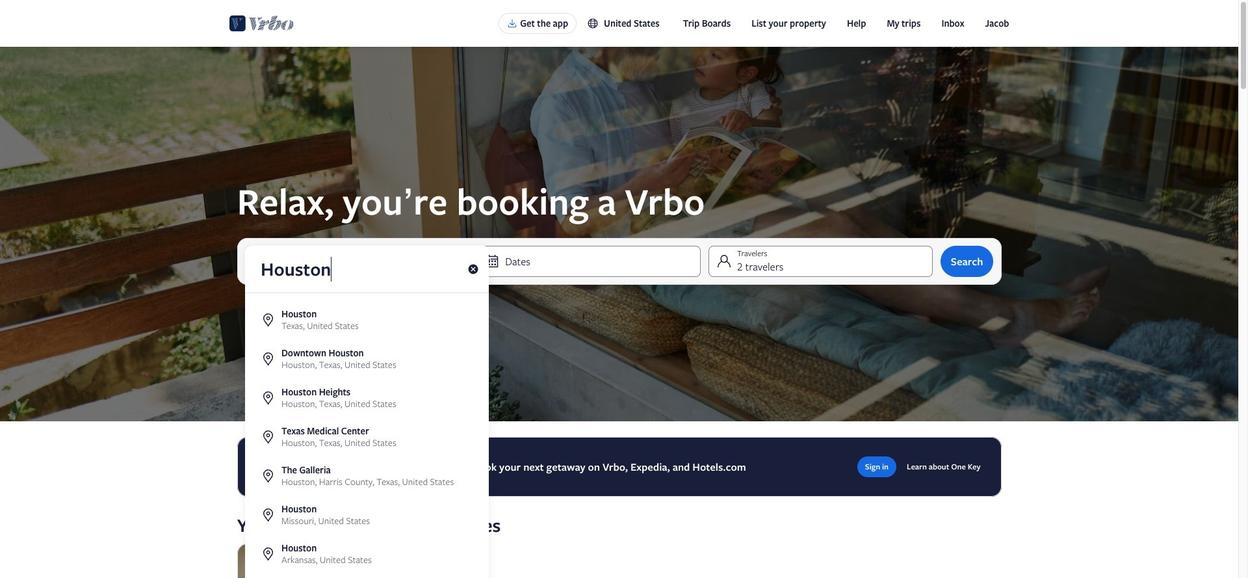 Task type: vqa. For each thing, say whether or not it's contained in the screenshot.
leftmost account
no



Task type: describe. For each thing, give the bounding box(es) containing it.
vrbo logo image
[[229, 13, 294, 34]]

small image
[[587, 18, 599, 29]]

dining image
[[237, 544, 382, 578]]

clear going to image
[[467, 263, 479, 275]]

Going to text field
[[245, 246, 489, 293]]



Task type: locate. For each thing, give the bounding box(es) containing it.
download the app button image
[[507, 18, 518, 29]]

Save Sonder at East 5th | One-Bedroom Apartment w/ Juliet Balcony to a trip checkbox
[[353, 551, 374, 572]]

main content
[[0, 47, 1239, 578]]

wizard region
[[0, 47, 1239, 578]]



